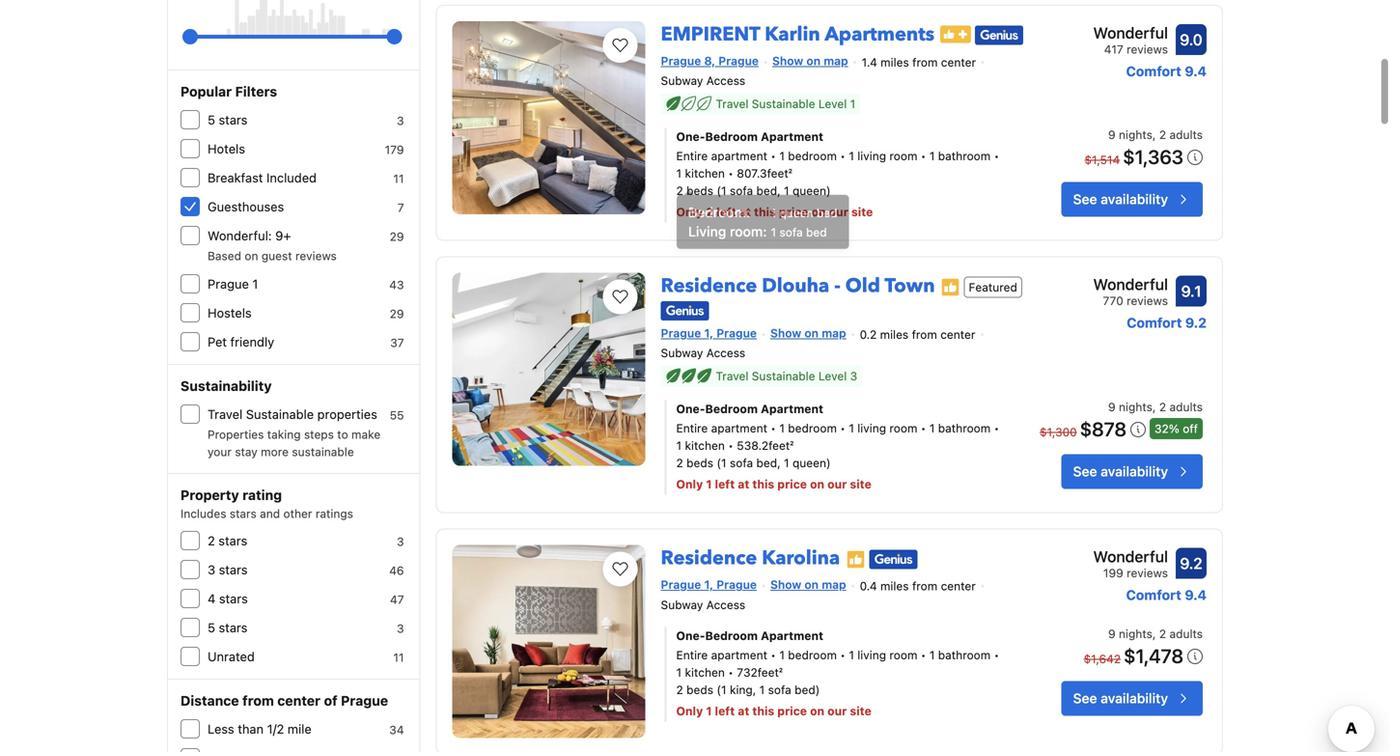 Task type: vqa. For each thing, say whether or not it's contained in the screenshot.


Task type: describe. For each thing, give the bounding box(es) containing it.
beds for empirent karlin apartments
[[687, 184, 714, 198]]

538.2feet²
[[737, 439, 794, 453]]

site for apartments
[[852, 205, 873, 219]]

breakfast
[[208, 170, 263, 185]]

friendly
[[230, 335, 274, 349]]

sofa inside one-bedroom apartment entire apartment • 1 bedroom • 1 living room • 1 bathroom • 1 kitchen • 807.3feet² 2 beds (1 sofa bed, 1 queen) only 2 left at this price on our site
[[730, 184, 753, 198]]

bathroom for -
[[938, 422, 991, 435]]

3 nights from the top
[[1119, 627, 1153, 641]]

based on guest reviews
[[208, 249, 337, 263]]

4 stars
[[208, 591, 248, 606]]

this property is part of our preferred partner program. it's committed to providing excellent service and good value. it'll pay us a higher commission if you make a booking. image
[[846, 550, 865, 569]]

wonderful: 9+
[[208, 228, 291, 243]]

, for apartments
[[1153, 128, 1156, 142]]

reviews for residence dlouha - old town
[[1127, 294, 1168, 308]]

sustainability
[[181, 378, 272, 394]]

417
[[1104, 42, 1124, 56]]

sustainable
[[292, 445, 354, 459]]

29 for hostels
[[390, 307, 404, 321]]

featured
[[969, 280, 1018, 294]]

bedroom for apartments
[[788, 149, 837, 163]]

kitchen for residence karolina
[[685, 666, 725, 679]]

taking
[[267, 428, 301, 441]]

8,
[[704, 54, 716, 68]]

sustainable for karlin
[[752, 97, 815, 111]]

from for empirent karlin apartments
[[913, 55, 938, 69]]

map for apartments
[[824, 54, 848, 68]]

199
[[1104, 567, 1124, 580]]

access for karolina
[[707, 598, 746, 612]]

popular
[[181, 84, 232, 99]]

3 , from the top
[[1153, 627, 1156, 641]]

wonderful 417 reviews
[[1094, 24, 1168, 56]]

level for -
[[819, 370, 847, 383]]

this for -
[[753, 478, 775, 491]]

11 for unrated
[[393, 651, 404, 664]]

2 vertical spatial comfort
[[1127, 587, 1182, 603]]

center for residence dlouha - old town
[[941, 328, 976, 341]]

filters
[[235, 84, 277, 99]]

old
[[846, 273, 881, 300]]

29 for wonderful: 9+
[[390, 230, 404, 243]]

residence karolina image
[[452, 545, 646, 738]]

from for residence dlouha - old town
[[912, 328, 937, 341]]

access for karlin
[[707, 74, 746, 88]]

only for residence karolina
[[676, 704, 703, 718]]

wonderful for -
[[1094, 275, 1168, 294]]

property rating includes stars and other ratings
[[181, 487, 353, 520]]

travel sustainable level 3
[[716, 370, 858, 383]]

nights for apartments
[[1119, 128, 1153, 142]]

3 up 179
[[397, 114, 404, 127]]

room inside one-bedroom apartment entire apartment • 1 bedroom • 1 living room • 1 bathroom • 1 kitchen • 732feet² 2 beds (1 king, 1 sofa bed) only 1 left at this price on our site
[[890, 648, 918, 662]]

0.4
[[860, 579, 877, 593]]

scored 9.1 element
[[1176, 276, 1207, 307]]

-
[[835, 273, 841, 300]]

at inside one-bedroom apartment entire apartment • 1 bedroom • 1 living room • 1 bathroom • 1 kitchen • 732feet² 2 beds (1 king, 1 sofa bed) only 1 left at this price on our site
[[738, 704, 750, 718]]

3 adults from the top
[[1170, 627, 1203, 641]]

pet
[[208, 335, 227, 349]]

town
[[885, 273, 935, 300]]

of
[[324, 693, 338, 709]]

sustainable for dlouha
[[752, 370, 815, 383]]

prague 1, prague for residence dlouha - old town
[[661, 326, 757, 340]]

empirent karlin apartments
[[661, 21, 935, 48]]

9 for apartments
[[1109, 128, 1116, 142]]

2 stars
[[208, 534, 247, 548]]

comfort 9.4 for empirent karlin apartments
[[1127, 63, 1207, 79]]

wonderful:
[[208, 228, 272, 243]]

34
[[389, 723, 404, 737]]

center for empirent karlin apartments
[[941, 55, 976, 69]]

includes
[[181, 507, 226, 520]]

stars up 3 stars
[[219, 534, 247, 548]]

1, for residence karolina
[[704, 578, 714, 592]]

this property is part of our preferred plus program. it's committed to providing outstanding service and excellent value. it'll pay us a higher commission if you make a booking. image
[[941, 26, 972, 43]]

comfort 9.4 for residence karolina
[[1127, 587, 1207, 603]]

properties
[[317, 407, 378, 422]]

wonderful element for apartments
[[1094, 21, 1168, 44]]

one-bedroom apartment entire apartment • 1 bedroom • 1 living room • 1 bathroom • 1 kitchen • 807.3feet² 2 beds (1 sofa bed, 1 queen) only 2 left at this price on our site
[[676, 130, 1000, 219]]

prague 8, prague
[[661, 54, 759, 68]]

37
[[390, 336, 404, 350]]

show for dlouha
[[771, 326, 802, 340]]

ratings
[[316, 507, 353, 520]]

$1,514
[[1085, 153, 1120, 167]]

hotels
[[208, 141, 245, 156]]

(1 for dlouha
[[717, 456, 727, 470]]

residence dlouha - old town image
[[452, 273, 646, 466]]

55
[[390, 408, 404, 422]]

empirent
[[661, 21, 760, 48]]

prague 1
[[208, 277, 258, 291]]

9+
[[275, 228, 291, 243]]

3 up 46
[[397, 535, 404, 548]]

1 queen bed
[[771, 204, 838, 218]]

3 see availability link from the top
[[1062, 681, 1203, 716]]

to
[[337, 428, 348, 441]]

adults for apartments
[[1170, 128, 1203, 142]]

center for residence karolina
[[941, 579, 976, 593]]

2 5 from the top
[[208, 620, 215, 635]]

807.3feet²
[[737, 167, 793, 180]]

price for -
[[778, 478, 807, 491]]

on down residence dlouha - old town
[[805, 326, 819, 340]]

travel sustainable properties
[[208, 407, 378, 422]]

scored 9.0 element
[[1176, 24, 1207, 55]]

apartment for -
[[761, 402, 824, 416]]

0 vertical spatial 9.2
[[1186, 315, 1207, 331]]

show on map for -
[[771, 326, 847, 340]]

beds for residence karolina
[[687, 683, 714, 697]]

reviews for empirent karlin apartments
[[1127, 42, 1168, 56]]

see availability link for apartments
[[1062, 182, 1203, 217]]

from up less than 1/2 mile
[[242, 693, 274, 709]]

king,
[[730, 683, 756, 697]]

at for apartments
[[740, 205, 751, 219]]

sofa inside one-bedroom apartment entire apartment • 1 bedroom • 1 living room • 1 bathroom • 1 kitchen • 732feet² 2 beds (1 king, 1 sofa bed) only 1 left at this price on our site
[[768, 683, 792, 697]]

residence dlouha - old town link
[[661, 265, 935, 300]]

$1,478
[[1124, 644, 1184, 667]]

this property is part of our preferred partner program. it's committed to providing excellent service and good value. it'll pay us a higher commission if you make a booking. image for residence dlouha - old town
[[941, 277, 960, 297]]

included
[[267, 170, 317, 185]]

see availability for apartments
[[1073, 191, 1168, 207]]

residence for residence karolina
[[661, 545, 757, 572]]

living
[[689, 222, 727, 238]]

rating
[[243, 487, 282, 503]]

732feet²
[[737, 666, 783, 679]]

bed)
[[795, 683, 820, 697]]

43
[[389, 278, 404, 292]]

179
[[385, 143, 404, 156]]

3 wonderful element from the top
[[1094, 545, 1168, 568]]

770
[[1103, 294, 1124, 308]]

kitchen for empirent karlin apartments
[[685, 167, 725, 180]]

and
[[260, 507, 280, 520]]

0 vertical spatial bed
[[817, 204, 838, 218]]

$1,642
[[1084, 652, 1121, 666]]

kitchen for residence dlouha - old town
[[685, 439, 725, 453]]

guesthouses
[[208, 199, 284, 214]]

popular filters
[[181, 84, 277, 99]]

sofa inside 'one-bedroom apartment entire apartment • 1 bedroom • 1 living room • 1 bathroom • 1 kitchen • 538.2feet² 2 beds (1 sofa bed, 1 queen) only 1 left at this price on our site'
[[730, 456, 753, 470]]

distance from center of prague
[[181, 693, 388, 709]]

$878
[[1080, 418, 1127, 441]]

2 vertical spatial travel
[[208, 407, 243, 422]]

make
[[352, 428, 381, 441]]

3 9 from the top
[[1109, 627, 1116, 641]]

miles for apartments
[[881, 55, 909, 69]]

2 vertical spatial map
[[822, 578, 847, 592]]

left inside one-bedroom apartment entire apartment • 1 bedroom • 1 living room • 1 bathroom • 1 kitchen • 732feet² 2 beds (1 king, 1 sofa bed) only 1 left at this price on our site
[[715, 704, 735, 718]]

on down empirent karlin apartments
[[807, 54, 821, 68]]

on down karolina
[[805, 578, 819, 592]]

bedroom inside one-bedroom apartment entire apartment • 1 bedroom • 1 living room • 1 bathroom • 1 kitchen • 732feet² 2 beds (1 king, 1 sofa bed) only 1 left at this price on our site
[[788, 648, 837, 662]]

9 for -
[[1109, 400, 1116, 414]]

apartment for dlouha
[[711, 422, 768, 435]]

map for -
[[822, 326, 847, 340]]

3 stars
[[208, 562, 248, 577]]

empirent karlin apartments link
[[661, 14, 935, 48]]

our for -
[[828, 478, 847, 491]]

4
[[208, 591, 216, 606]]

see availability link for -
[[1062, 455, 1203, 489]]

see availability for -
[[1073, 464, 1168, 480]]

show for karolina
[[771, 578, 802, 592]]

this property is part of our preferred plus program. it's committed to providing outstanding service and excellent value. it'll pay us a higher commission if you make a booking. image
[[941, 26, 972, 43]]

guest
[[262, 249, 292, 263]]

room for -
[[890, 422, 918, 435]]

1 5 stars from the top
[[208, 112, 248, 127]]

0.2 miles from center subway access
[[661, 328, 976, 360]]

one-bedroom apartment entire apartment • 1 bedroom • 1 living room • 1 bathroom • 1 kitchen • 538.2feet² 2 beds (1 sofa bed, 1 queen) only 1 left at this price on our site
[[676, 402, 1000, 491]]

adults for -
[[1170, 400, 1203, 414]]



Task type: locate. For each thing, give the bounding box(es) containing it.
2 inside one-bedroom apartment entire apartment • 1 bedroom • 1 living room • 1 bathroom • 1 kitchen • 732feet² 2 beds (1 king, 1 sofa bed) only 1 left at this price on our site
[[676, 683, 683, 697]]

2 one- from the top
[[676, 402, 705, 416]]

0 vertical spatial (1
[[717, 184, 727, 198]]

9 nights , 2 adults up "$1,478"
[[1109, 627, 1203, 641]]

9.1
[[1181, 282, 1202, 300]]

(1 for karolina
[[717, 683, 727, 697]]

living inside one-bedroom apartment entire apartment • 1 bedroom • 1 living room • 1 bathroom • 1 kitchen • 807.3feet² 2 beds (1 sofa bed, 1 queen) only 2 left at this price on our site
[[858, 149, 887, 163]]

kitchen left 538.2feet²
[[685, 439, 725, 453]]

reviews
[[1127, 42, 1168, 56], [295, 249, 337, 263], [1127, 294, 1168, 308], [1127, 567, 1168, 580]]

apartment down the 0.4 miles from center subway access
[[761, 629, 824, 643]]

from for residence karolina
[[912, 579, 938, 593]]

access inside 0.2 miles from center subway access
[[707, 346, 746, 360]]

1 level from the top
[[819, 97, 847, 111]]

2 9.4 from the top
[[1185, 587, 1207, 603]]

at for -
[[738, 478, 750, 491]]

1 vertical spatial kitchen
[[685, 439, 725, 453]]

entire for residence dlouha - old town
[[676, 422, 708, 435]]

2 vertical spatial ,
[[1153, 627, 1156, 641]]

see availability down $878
[[1073, 464, 1168, 480]]

$1,300
[[1040, 426, 1077, 439]]

bedroom inside one-bedroom apartment entire apartment • 1 bedroom • 1 living room • 1 bathroom • 1 kitchen • 732feet² 2 beds (1 king, 1 sofa bed) only 1 left at this price on our site
[[705, 629, 758, 643]]

one- inside 'one-bedroom apartment entire apartment • 1 bedroom • 1 living room • 1 bathroom • 1 kitchen • 538.2feet² 2 beds (1 sofa bed, 1 queen) only 1 left at this price on our site'
[[676, 402, 705, 416]]

entire for residence karolina
[[676, 648, 708, 662]]

0 vertical spatial beds
[[687, 184, 714, 198]]

bedroom inside 'one-bedroom apartment entire apartment • 1 bedroom • 1 living room • 1 bathroom • 1 kitchen • 538.2feet² 2 beds (1 sofa bed, 1 queen) only 1 left at this price on our site'
[[788, 422, 837, 435]]

0 vertical spatial queen)
[[793, 184, 831, 198]]

subway for residence dlouha - old town
[[661, 346, 703, 360]]

2 vertical spatial miles
[[881, 579, 909, 593]]

apartment for apartments
[[761, 130, 824, 144]]

11
[[393, 172, 404, 185], [393, 651, 404, 664]]

map down this property is part of our preferred partner program. it's committed to providing excellent service and good value. it'll pay us a higher commission if you make a booking. icon
[[822, 578, 847, 592]]

2 comfort 9.4 from the top
[[1127, 587, 1207, 603]]

living inside one-bedroom apartment entire apartment • 1 bedroom • 1 living room • 1 bathroom • 1 kitchen • 732feet² 2 beds (1 king, 1 sofa bed) only 1 left at this price on our site
[[858, 648, 887, 662]]

site inside one-bedroom apartment entire apartment • 1 bedroom • 1 living room • 1 bathroom • 1 kitchen • 732feet² 2 beds (1 king, 1 sofa bed) only 1 left at this price on our site
[[850, 704, 872, 718]]

32% off
[[1155, 422, 1198, 436]]

2 (1 from the top
[[717, 456, 727, 470]]

wonderful 199 reviews
[[1094, 548, 1168, 580]]

at
[[740, 205, 751, 219], [738, 478, 750, 491], [738, 704, 750, 718]]

apartment inside one-bedroom apartment entire apartment • 1 bedroom • 1 living room • 1 bathroom • 1 kitchen • 807.3feet² 2 beds (1 sofa bed, 1 queen) only 2 left at this price on our site
[[761, 130, 824, 144]]

wonderful 770 reviews
[[1094, 275, 1168, 308]]

9 nights , 2 adults
[[1109, 128, 1203, 142], [1109, 400, 1203, 414], [1109, 627, 1203, 641]]

wonderful element left scored 9.2 element
[[1094, 545, 1168, 568]]

availability down $878
[[1101, 464, 1168, 480]]

1 bedroom from the top
[[788, 149, 837, 163]]

bedroom up 732feet²
[[705, 629, 758, 643]]

2 vertical spatial left
[[715, 704, 735, 718]]

comfort 9.4
[[1127, 63, 1207, 79], [1127, 587, 1207, 603]]

3 apartment from the top
[[711, 648, 768, 662]]

2 vertical spatial wonderful element
[[1094, 545, 1168, 568]]

bed, for dlouha
[[757, 456, 781, 470]]

0 vertical spatial one-
[[676, 130, 705, 144]]

bedroom for karlin
[[705, 130, 758, 144]]

bedroom up 538.2feet²
[[705, 402, 758, 416]]

, up 32% on the bottom of the page
[[1153, 400, 1156, 414]]

2 beds from the top
[[687, 456, 714, 470]]

center up mile
[[277, 693, 321, 709]]

wonderful element
[[1094, 21, 1168, 44], [1094, 273, 1168, 296], [1094, 545, 1168, 568]]

0.4 miles from center subway access
[[661, 579, 976, 612]]

show on map
[[772, 54, 848, 68], [771, 326, 847, 340], [771, 578, 847, 592]]

stay
[[235, 445, 258, 459]]

room for apartments
[[890, 149, 918, 163]]

0 vertical spatial 9 nights , 2 adults
[[1109, 128, 1203, 142]]

2 vertical spatial at
[[738, 704, 750, 718]]

1 vertical spatial travel
[[716, 370, 749, 383]]

miles for -
[[880, 328, 909, 341]]

miles
[[881, 55, 909, 69], [880, 328, 909, 341], [881, 579, 909, 593]]

1/2
[[267, 722, 284, 736]]

left for apartments
[[717, 205, 737, 219]]

1 apartment from the top
[[711, 149, 768, 163]]

miles right "0.4"
[[881, 579, 909, 593]]

at inside one-bedroom apartment entire apartment • 1 bedroom • 1 living room • 1 bathroom • 1 kitchen • 807.3feet² 2 beds (1 sofa bed, 1 queen) only 2 left at this price on our site
[[740, 205, 751, 219]]

room inside one-bedroom apartment entire apartment • 1 bedroom • 1 living room • 1 bathroom • 1 kitchen • 807.3feet² 2 beds (1 sofa bed, 1 queen) only 2 left at this price on our site
[[890, 149, 918, 163]]

1 queen) from the top
[[793, 184, 831, 198]]

living down the 1.4
[[858, 149, 887, 163]]

one-bedroom apartment link down travel sustainable level 3
[[676, 400, 1003, 418]]

entire inside one-bedroom apartment entire apartment • 1 bedroom • 1 living room • 1 bathroom • 1 kitchen • 807.3feet² 2 beds (1 sofa bed, 1 queen) only 2 left at this price on our site
[[676, 149, 708, 163]]

from down town at top right
[[912, 328, 937, 341]]

3 bedroom from the top
[[788, 648, 837, 662]]

on inside 'one-bedroom apartment entire apartment • 1 bedroom • 1 living room • 1 bathroom • 1 kitchen • 538.2feet² 2 beds (1 sofa bed, 1 queen) only 1 left at this price on our site'
[[810, 478, 825, 491]]

one- for empirent karlin apartments
[[676, 130, 705, 144]]

1 vertical spatial 11
[[393, 651, 404, 664]]

9 nights , 2 adults for -
[[1109, 400, 1203, 414]]

2 bathroom from the top
[[938, 422, 991, 435]]

queen) for karlin
[[793, 184, 831, 198]]

show
[[772, 54, 804, 68], [771, 326, 802, 340], [771, 578, 802, 592]]

residence karolina link
[[661, 538, 840, 572]]

1 apartment from the top
[[761, 130, 824, 144]]

adults up "off" at the bottom of page
[[1170, 400, 1203, 414]]

1 vertical spatial sustainable
[[752, 370, 815, 383]]

1 5 from the top
[[208, 112, 215, 127]]

only inside one-bedroom apartment entire apartment • 1 bedroom • 1 living room • 1 bathroom • 1 kitchen • 807.3feet² 2 beds (1 sofa bed, 1 queen) only 2 left at this price on our site
[[676, 205, 703, 219]]

our inside one-bedroom apartment entire apartment • 1 bedroom • 1 living room • 1 bathroom • 1 kitchen • 807.3feet² 2 beds (1 sofa bed, 1 queen) only 2 left at this price on our site
[[829, 205, 849, 219]]

travel for empirent
[[716, 97, 749, 111]]

2 prague 1, prague from the top
[[661, 578, 757, 592]]

1 nights from the top
[[1119, 128, 1153, 142]]

queen) inside one-bedroom apartment entire apartment • 1 bedroom • 1 living room • 1 bathroom • 1 kitchen • 807.3feet² 2 beds (1 sofa bed, 1 queen) only 2 left at this price on our site
[[793, 184, 831, 198]]

1 vertical spatial map
[[822, 326, 847, 340]]

comfort down wonderful 770 reviews
[[1127, 315, 1182, 331]]

on inside one-bedroom apartment entire apartment • 1 bedroom • 1 living room • 1 bathroom • 1 kitchen • 732feet² 2 beds (1 king, 1 sofa bed) only 1 left at this price on our site
[[810, 704, 825, 718]]

apartment down travel sustainable level 3
[[761, 402, 824, 416]]

0 vertical spatial 9
[[1109, 128, 1116, 142]]

1 entire from the top
[[676, 149, 708, 163]]

bedroom inside one-bedroom apartment entire apartment • 1 bedroom • 1 living room • 1 bathroom • 1 kitchen • 807.3feet² 2 beds (1 sofa bed, 1 queen) only 2 left at this price on our site
[[788, 149, 837, 163]]

1 one-bedroom apartment link from the top
[[676, 128, 1003, 146]]

stars right 4
[[219, 591, 248, 606]]

one- inside one-bedroom apartment entire apartment • 1 bedroom • 1 living room • 1 bathroom • 1 kitchen • 732feet² 2 beds (1 king, 1 sofa bed) only 1 left at this price on our site
[[676, 629, 705, 643]]

adults
[[1170, 128, 1203, 142], [1170, 400, 1203, 414], [1170, 627, 1203, 641]]

queen) for dlouha
[[793, 456, 831, 470]]

1 see from the top
[[1073, 191, 1098, 207]]

living down "0.4"
[[858, 648, 887, 662]]

2 9 from the top
[[1109, 400, 1116, 414]]

miles right '0.2'
[[880, 328, 909, 341]]

1 vertical spatial ,
[[1153, 400, 1156, 414]]

3 down 0.2 miles from center subway access
[[850, 370, 858, 383]]

apartment up 538.2feet²
[[711, 422, 768, 435]]

bathroom
[[938, 149, 991, 163], [938, 422, 991, 435], [938, 648, 991, 662]]

2 vertical spatial wonderful
[[1094, 548, 1168, 566]]

9 nights , 2 adults up 32% on the bottom of the page
[[1109, 400, 1203, 414]]

off
[[1183, 422, 1198, 436]]

show on map down karolina
[[771, 578, 847, 592]]

entire inside one-bedroom apartment entire apartment • 1 bedroom • 1 living room • 1 bathroom • 1 kitchen • 732feet² 2 beds (1 king, 1 sofa bed) only 1 left at this price on our site
[[676, 648, 708, 662]]

2 queen) from the top
[[793, 456, 831, 470]]

sofa down queen
[[780, 224, 803, 237]]

3 9 nights , 2 adults from the top
[[1109, 627, 1203, 641]]

1 prague 1, prague from the top
[[661, 326, 757, 340]]

0 vertical spatial see
[[1073, 191, 1098, 207]]

wonderful for apartments
[[1094, 24, 1168, 42]]

1 subway from the top
[[661, 74, 703, 88]]

apartment up 732feet²
[[711, 648, 768, 662]]

1 9 nights , 2 adults from the top
[[1109, 128, 1203, 142]]

1 vertical spatial 9 nights , 2 adults
[[1109, 400, 1203, 414]]

subway inside the 0.4 miles from center subway access
[[661, 598, 703, 612]]

2 availability from the top
[[1101, 464, 1168, 480]]

sustainable down 1.4 miles from center subway access
[[752, 97, 815, 111]]

availability down $1,363
[[1101, 191, 1168, 207]]

sofa down 538.2feet²
[[730, 456, 753, 470]]

access for dlouha
[[707, 346, 746, 360]]

left inside one-bedroom apartment entire apartment • 1 bedroom • 1 living room • 1 bathroom • 1 kitchen • 807.3feet² 2 beds (1 sofa bed, 1 queen) only 2 left at this price on our site
[[717, 205, 737, 219]]

than
[[238, 722, 264, 736]]

1 vertical spatial prague 1, prague
[[661, 578, 757, 592]]

sofa down "807.3feet²"
[[730, 184, 753, 198]]

2 nights from the top
[[1119, 400, 1153, 414]]

living inside 'one-bedroom apartment entire apartment • 1 bedroom • 1 living room • 1 bathroom • 1 kitchen • 538.2feet² 2 beds (1 sofa bed, 1 queen) only 1 left at this price on our site'
[[858, 422, 887, 435]]

one-bedroom apartment link
[[676, 128, 1003, 146], [676, 400, 1003, 418], [676, 627, 1003, 644]]

(1 inside one-bedroom apartment entire apartment • 1 bedroom • 1 living room • 1 bathroom • 1 kitchen • 732feet² 2 beds (1 king, 1 sofa bed) only 1 left at this price on our site
[[717, 683, 727, 697]]

2 vertical spatial nights
[[1119, 627, 1153, 641]]

sofa inside living room: 1 sofa bed
[[780, 224, 803, 237]]

1 vertical spatial living
[[858, 422, 887, 435]]

apartment inside 'one-bedroom apartment entire apartment • 1 bedroom • 1 living room • 1 bathroom • 1 kitchen • 538.2feet² 2 beds (1 sofa bed, 1 queen) only 1 left at this price on our site'
[[711, 422, 768, 435]]

(1 for karlin
[[717, 184, 727, 198]]

1 11 from the top
[[393, 172, 404, 185]]

3 room from the top
[[890, 648, 918, 662]]

0 vertical spatial see availability link
[[1062, 182, 1203, 217]]

1 one- from the top
[[676, 130, 705, 144]]

see down $878
[[1073, 464, 1098, 480]]

0 vertical spatial 29
[[390, 230, 404, 243]]

see for apartments
[[1073, 191, 1098, 207]]

1 vertical spatial site
[[850, 478, 872, 491]]

this down 538.2feet²
[[753, 478, 775, 491]]

one- for residence karolina
[[676, 629, 705, 643]]

apartment inside one-bedroom apartment entire apartment • 1 bedroom • 1 living room • 1 bathroom • 1 kitchen • 807.3feet² 2 beds (1 sofa bed, 1 queen) only 2 left at this price on our site
[[711, 149, 768, 163]]

access down residence karolina in the bottom of the page
[[707, 598, 746, 612]]

comfort
[[1127, 63, 1182, 79], [1127, 315, 1182, 331], [1127, 587, 1182, 603]]

2 entire from the top
[[676, 422, 708, 435]]

adults up "$1,478"
[[1170, 627, 1203, 641]]

sofa
[[730, 184, 753, 198], [780, 224, 803, 237], [730, 456, 753, 470], [768, 683, 792, 697]]

0 vertical spatial show
[[772, 54, 804, 68]]

center inside the 0.4 miles from center subway access
[[941, 579, 976, 593]]

level down 0.2 miles from center subway access
[[819, 370, 847, 383]]

center inside 0.2 miles from center subway access
[[941, 328, 976, 341]]

queen)
[[793, 184, 831, 198], [793, 456, 831, 470]]

1 vertical spatial at
[[738, 478, 750, 491]]

0.2
[[860, 328, 877, 341]]

this
[[754, 205, 776, 219], [753, 478, 775, 491], [753, 704, 775, 718]]

1 adults from the top
[[1170, 128, 1203, 142]]

1 9 from the top
[[1109, 128, 1116, 142]]

room
[[890, 149, 918, 163], [890, 422, 918, 435], [890, 648, 918, 662]]

bathroom for apartments
[[938, 149, 991, 163]]

2 vertical spatial site
[[850, 704, 872, 718]]

, up "$1,478"
[[1153, 627, 1156, 641]]

show down karolina
[[771, 578, 802, 592]]

from right "0.4"
[[912, 579, 938, 593]]

price inside 'one-bedroom apartment entire apartment • 1 bedroom • 1 living room • 1 bathroom • 1 kitchen • 538.2feet² 2 beds (1 sofa bed, 1 queen) only 1 left at this price on our site'
[[778, 478, 807, 491]]

5 stars
[[208, 112, 248, 127], [208, 620, 248, 635]]

at down 538.2feet²
[[738, 478, 750, 491]]

this for apartments
[[754, 205, 776, 219]]

comfort 9.2
[[1127, 315, 1207, 331]]

unrated
[[208, 649, 255, 664]]

2 living from the top
[[858, 422, 887, 435]]

one- inside one-bedroom apartment entire apartment • 1 bedroom • 1 living room • 1 bathroom • 1 kitchen • 807.3feet² 2 beds (1 sofa bed, 1 queen) only 2 left at this price on our site
[[676, 130, 705, 144]]

prague 1, prague down residence karolina in the bottom of the page
[[661, 578, 757, 592]]

one-bedroom apartment link down travel sustainable level 1
[[676, 128, 1003, 146]]

2 inside 'one-bedroom apartment entire apartment • 1 bedroom • 1 living room • 1 bathroom • 1 kitchen • 538.2feet² 2 beds (1 sofa bed, 1 queen) only 1 left at this price on our site'
[[676, 456, 683, 470]]

1 vertical spatial left
[[715, 478, 735, 491]]

1 bed, from the top
[[757, 184, 781, 198]]

availability for -
[[1101, 464, 1168, 480]]

1 availability from the top
[[1101, 191, 1168, 207]]

1 vertical spatial room
[[890, 422, 918, 435]]

reviews for residence karolina
[[1127, 567, 1168, 580]]

32%
[[1155, 422, 1180, 436]]

3 see availability from the top
[[1073, 690, 1168, 706]]

2 vertical spatial (1
[[717, 683, 727, 697]]

0 vertical spatial bed,
[[757, 184, 781, 198]]

reviews inside "wonderful 199 reviews"
[[1127, 567, 1168, 580]]

0 vertical spatial left
[[717, 205, 737, 219]]

properties taking steps to make your stay more sustainable
[[208, 428, 381, 459]]

1 vertical spatial miles
[[880, 328, 909, 341]]

price inside one-bedroom apartment entire apartment • 1 bedroom • 1 living room • 1 bathroom • 1 kitchen • 807.3feet² 2 beds (1 sofa bed, 1 queen) only 2 left at this price on our site
[[779, 205, 809, 219]]

9.4
[[1185, 63, 1207, 79], [1185, 587, 1207, 603]]

see down '$1,642' on the right bottom of page
[[1073, 690, 1098, 706]]

1 vertical spatial (1
[[717, 456, 727, 470]]

0 vertical spatial ,
[[1153, 128, 1156, 142]]

subway inside 0.2 miles from center subway access
[[661, 346, 703, 360]]

1 wonderful from the top
[[1094, 24, 1168, 42]]

9.0
[[1180, 30, 1203, 49]]

on inside one-bedroom apartment entire apartment • 1 bedroom • 1 living room • 1 bathroom • 1 kitchen • 807.3feet² 2 beds (1 sofa bed, 1 queen) only 2 left at this price on our site
[[812, 205, 826, 219]]

queen
[[780, 204, 814, 218]]

2 vertical spatial only
[[676, 704, 703, 718]]

availability
[[1101, 191, 1168, 207], [1101, 464, 1168, 480], [1101, 690, 1168, 706]]

2 residence from the top
[[661, 545, 757, 572]]

less
[[208, 722, 234, 736]]

1 access from the top
[[707, 74, 746, 88]]

2 subway from the top
[[661, 346, 703, 360]]

bedroom
[[705, 130, 758, 144], [705, 402, 758, 416], [705, 629, 758, 643]]

1.4
[[862, 55, 878, 69]]

2 vertical spatial our
[[828, 704, 847, 718]]

0 vertical spatial wonderful
[[1094, 24, 1168, 42]]

apartment down travel sustainable level 1
[[761, 130, 824, 144]]

9 up '$1,642' on the right bottom of page
[[1109, 627, 1116, 641]]

nights up $1,363
[[1119, 128, 1153, 142]]

1.4 miles from center subway access
[[661, 55, 976, 88]]

9 up $878
[[1109, 400, 1116, 414]]

1 29 from the top
[[390, 230, 404, 243]]

room inside 'one-bedroom apartment entire apartment • 1 bedroom • 1 living room • 1 bathroom • 1 kitchen • 538.2feet² 2 beds (1 sofa bed, 1 queen) only 1 left at this price on our site'
[[890, 422, 918, 435]]

prague 1, prague for residence karolina
[[661, 578, 757, 592]]

this inside one-bedroom apartment entire apartment • 1 bedroom • 1 living room • 1 bathroom • 1 kitchen • 807.3feet² 2 beds (1 sofa bed, 1 queen) only 2 left at this price on our site
[[754, 205, 776, 219]]

bathroom inside 'one-bedroom apartment entire apartment • 1 bedroom • 1 living room • 1 bathroom • 1 kitchen • 538.2feet² 2 beds (1 sofa bed, 1 queen) only 1 left at this price on our site'
[[938, 422, 991, 435]]

apartment inside one-bedroom apartment entire apartment • 1 bedroom • 1 living room • 1 bathroom • 1 kitchen • 732feet² 2 beds (1 king, 1 sofa bed) only 1 left at this price on our site
[[711, 648, 768, 662]]

1 vertical spatial residence
[[661, 545, 757, 572]]

apartment
[[761, 130, 824, 144], [761, 402, 824, 416], [761, 629, 824, 643]]

bedroom up bed)
[[788, 648, 837, 662]]

empirent karlin apartments image
[[452, 21, 646, 214]]

3 living from the top
[[858, 648, 887, 662]]

5 stars down popular filters
[[208, 112, 248, 127]]

1 vertical spatial see availability link
[[1062, 455, 1203, 489]]

miles inside 1.4 miles from center subway access
[[881, 55, 909, 69]]

from inside 1.4 miles from center subway access
[[913, 55, 938, 69]]

2 see from the top
[[1073, 464, 1098, 480]]

0 vertical spatial see availability
[[1073, 191, 1168, 207]]

see availability down $1,514
[[1073, 191, 1168, 207]]

other
[[283, 507, 312, 520]]

0 vertical spatial residence
[[661, 273, 757, 300]]

access inside the 0.4 miles from center subway access
[[707, 598, 746, 612]]

living room: 1 sofa bed
[[689, 222, 827, 238]]

this inside 'one-bedroom apartment entire apartment • 1 bedroom • 1 living room • 1 bathroom • 1 kitchen • 538.2feet² 2 beds (1 sofa bed, 1 queen) only 1 left at this price on our site'
[[753, 478, 775, 491]]

hostels
[[208, 306, 252, 320]]

2 adults from the top
[[1170, 400, 1203, 414]]

comfort 9.4 down 9.0
[[1127, 63, 1207, 79]]

site for -
[[850, 478, 872, 491]]

group
[[190, 21, 395, 52]]

0 vertical spatial comfort 9.4
[[1127, 63, 1207, 79]]

availability down "$1,478"
[[1101, 690, 1168, 706]]

level for apartments
[[819, 97, 847, 111]]

2 only from the top
[[676, 478, 703, 491]]

9.2 down the 9.1
[[1186, 315, 1207, 331]]

comfort for apartments
[[1127, 63, 1182, 79]]

9 nights , 2 adults for apartments
[[1109, 128, 1203, 142]]

karlin
[[765, 21, 821, 48]]

wonderful up 199
[[1094, 548, 1168, 566]]

subway for empirent karlin apartments
[[661, 74, 703, 88]]

stars down popular filters
[[219, 112, 248, 127]]

2 vertical spatial kitchen
[[685, 666, 725, 679]]

living
[[858, 149, 887, 163], [858, 422, 887, 435], [858, 648, 887, 662]]

stars inside property rating includes stars and other ratings
[[230, 507, 257, 520]]

1 vertical spatial price
[[778, 478, 807, 491]]

genius discounts available at this property. image
[[975, 26, 1024, 45], [975, 26, 1024, 45], [661, 301, 709, 321], [661, 301, 709, 321], [869, 550, 918, 569], [869, 550, 918, 569]]

price down 538.2feet²
[[778, 478, 807, 491]]

1 vertical spatial this
[[753, 478, 775, 491]]

bedroom for dlouha
[[705, 402, 758, 416]]

3 beds from the top
[[687, 683, 714, 697]]

residence for residence dlouha - old town
[[661, 273, 757, 300]]

2 wonderful from the top
[[1094, 275, 1168, 294]]

bedroom up "807.3feet²"
[[788, 149, 837, 163]]

bed, inside one-bedroom apartment entire apartment • 1 bedroom • 1 living room • 1 bathroom • 1 kitchen • 807.3feet² 2 beds (1 sofa bed, 1 queen) only 2 left at this price on our site
[[757, 184, 781, 198]]

price up living room: 1 sofa bed
[[779, 205, 809, 219]]

on up karolina
[[810, 478, 825, 491]]

pet friendly
[[208, 335, 274, 349]]

2 apartment from the top
[[711, 422, 768, 435]]

3 see from the top
[[1073, 690, 1098, 706]]

$1,363
[[1123, 146, 1184, 168]]

kitchen inside one-bedroom apartment entire apartment • 1 bedroom • 1 living room • 1 bathroom • 1 kitchen • 732feet² 2 beds (1 king, 1 sofa bed) only 1 left at this price on our site
[[685, 666, 725, 679]]

(1
[[717, 184, 727, 198], [717, 456, 727, 470], [717, 683, 727, 697]]

left for -
[[715, 478, 735, 491]]

bathroom inside one-bedroom apartment entire apartment • 1 bedroom • 1 living room • 1 bathroom • 1 kitchen • 732feet² 2 beds (1 king, 1 sofa bed) only 1 left at this price on our site
[[938, 648, 991, 662]]

46
[[389, 564, 404, 577]]

nights for -
[[1119, 400, 1153, 414]]

2 vertical spatial sustainable
[[246, 407, 314, 422]]

1 1, from the top
[[704, 326, 714, 340]]

3 entire from the top
[[676, 648, 708, 662]]

0 vertical spatial kitchen
[[685, 167, 725, 180]]

0 vertical spatial apartment
[[711, 149, 768, 163]]

miles inside 0.2 miles from center subway access
[[880, 328, 909, 341]]

queen) up 1 queen bed
[[793, 184, 831, 198]]

distance
[[181, 693, 239, 709]]

only inside 'one-bedroom apartment entire apartment • 1 bedroom • 1 living room • 1 bathroom • 1 kitchen • 538.2feet² 2 beds (1 sofa bed, 1 queen) only 1 left at this price on our site'
[[676, 478, 703, 491]]

on down wonderful: 9+
[[245, 249, 258, 263]]

0 vertical spatial bedroom
[[788, 149, 837, 163]]

1 bedroom from the top
[[705, 130, 758, 144]]

bedroom inside 'one-bedroom apartment entire apartment • 1 bedroom • 1 living room • 1 bathroom • 1 kitchen • 538.2feet² 2 beds (1 sofa bed, 1 queen) only 1 left at this price on our site'
[[705, 402, 758, 416]]

1 vertical spatial apartment
[[711, 422, 768, 435]]

1 vertical spatial bedroom
[[705, 402, 758, 416]]

from inside 0.2 miles from center subway access
[[912, 328, 937, 341]]

residence dlouha - old town
[[661, 273, 935, 300]]

see availability down '$1,642' on the right bottom of page
[[1073, 690, 1168, 706]]

one-bedroom apartment link for apartments
[[676, 128, 1003, 146]]

less than 1/2 mile
[[208, 722, 312, 736]]

2 access from the top
[[707, 346, 746, 360]]

one-bedroom apartment entire apartment • 1 bedroom • 1 living room • 1 bathroom • 1 kitchen • 732feet² 2 beds (1 king, 1 sofa bed) only 1 left at this price on our site
[[676, 629, 1000, 718]]

1 (1 from the top
[[717, 184, 727, 198]]

price for apartments
[[779, 205, 809, 219]]

9.4 for residence karolina
[[1185, 587, 1207, 603]]

comfort down wonderful 417 reviews at the right of the page
[[1127, 63, 1182, 79]]

3 access from the top
[[707, 598, 746, 612]]

2 , from the top
[[1153, 400, 1156, 414]]

reviews inside wonderful 770 reviews
[[1127, 294, 1168, 308]]

our
[[829, 205, 849, 219], [828, 478, 847, 491], [828, 704, 847, 718]]

0 vertical spatial comfort
[[1127, 63, 1182, 79]]

left inside 'one-bedroom apartment entire apartment • 1 bedroom • 1 living room • 1 bathroom • 1 kitchen • 538.2feet² 2 beds (1 sofa bed, 1 queen) only 1 left at this price on our site'
[[715, 478, 735, 491]]

,
[[1153, 128, 1156, 142], [1153, 400, 1156, 414], [1153, 627, 1156, 641]]

0 vertical spatial price
[[779, 205, 809, 219]]

bed, down "807.3feet²"
[[757, 184, 781, 198]]

travel
[[716, 97, 749, 111], [716, 370, 749, 383], [208, 407, 243, 422]]

sustainable
[[752, 97, 815, 111], [752, 370, 815, 383], [246, 407, 314, 422]]

our inside one-bedroom apartment entire apartment • 1 bedroom • 1 living room • 1 bathroom • 1 kitchen • 732feet² 2 beds (1 king, 1 sofa bed) only 1 left at this price on our site
[[828, 704, 847, 718]]

3 one- from the top
[[676, 629, 705, 643]]

1 vertical spatial comfort 9.4
[[1127, 587, 1207, 603]]

mile
[[288, 722, 312, 736]]

2 11 from the top
[[393, 651, 404, 664]]

bedroom inside one-bedroom apartment entire apartment • 1 bedroom • 1 living room • 1 bathroom • 1 kitchen • 807.3feet² 2 beds (1 sofa bed, 1 queen) only 2 left at this price on our site
[[705, 130, 758, 144]]

access inside 1.4 miles from center subway access
[[707, 74, 746, 88]]

show on map for apartments
[[772, 54, 848, 68]]

0 vertical spatial apartment
[[761, 130, 824, 144]]

1 room from the top
[[890, 149, 918, 163]]

3 apartment from the top
[[761, 629, 824, 643]]

sofa down 732feet²
[[768, 683, 792, 697]]

9 up $1,514
[[1109, 128, 1116, 142]]

prague
[[661, 54, 701, 68], [719, 54, 759, 68], [208, 277, 249, 291], [661, 326, 701, 340], [717, 326, 757, 340], [661, 578, 701, 592], [717, 578, 757, 592], [341, 693, 388, 709]]

1 vertical spatial bed
[[806, 224, 827, 237]]

living for -
[[858, 422, 887, 435]]

2 apartment from the top
[[761, 402, 824, 416]]

residence down living at top
[[661, 273, 757, 300]]

this property is part of our preferred partner program. it's committed to providing excellent service and good value. it'll pay us a higher commission if you make a booking. image for residence karolina
[[846, 550, 865, 569]]

, for -
[[1153, 400, 1156, 414]]

2 vertical spatial see
[[1073, 690, 1098, 706]]

1 residence from the top
[[661, 273, 757, 300]]

one-
[[676, 130, 705, 144], [676, 402, 705, 416], [676, 629, 705, 643]]

comfort 9.4 down scored 9.2 element
[[1127, 587, 1207, 603]]

only inside one-bedroom apartment entire apartment • 1 bedroom • 1 living room • 1 bathroom • 1 kitchen • 732feet² 2 beds (1 king, 1 sofa bed) only 1 left at this price on our site
[[676, 704, 703, 718]]

2 bed, from the top
[[757, 456, 781, 470]]

1 vertical spatial availability
[[1101, 464, 1168, 480]]

karolina
[[762, 545, 840, 572]]

beds inside one-bedroom apartment entire apartment • 1 bedroom • 1 living room • 1 bathroom • 1 kitchen • 732feet² 2 beds (1 king, 1 sofa bed) only 1 left at this price on our site
[[687, 683, 714, 697]]

center
[[941, 55, 976, 69], [941, 328, 976, 341], [941, 579, 976, 593], [277, 693, 321, 709]]

entire inside 'one-bedroom apartment entire apartment • 1 bedroom • 1 living room • 1 bathroom • 1 kitchen • 538.2feet² 2 beds (1 sofa bed, 1 queen) only 1 left at this price on our site'
[[676, 422, 708, 435]]

0 vertical spatial wonderful element
[[1094, 21, 1168, 44]]

3 up 4
[[208, 562, 215, 577]]

apartment inside 'one-bedroom apartment entire apartment • 1 bedroom • 1 living room • 1 bathroom • 1 kitchen • 538.2feet² 2 beds (1 sofa bed, 1 queen) only 1 left at this price on our site'
[[761, 402, 824, 416]]

2 vertical spatial bathroom
[[938, 648, 991, 662]]

travel up properties
[[208, 407, 243, 422]]

apartment inside one-bedroom apartment entire apartment • 1 bedroom • 1 living room • 1 bathroom • 1 kitchen • 732feet² 2 beds (1 king, 1 sofa bed) only 1 left at this price on our site
[[761, 629, 824, 643]]

subway inside 1.4 miles from center subway access
[[661, 74, 703, 88]]

1 living from the top
[[858, 149, 887, 163]]

, up $1,363
[[1153, 128, 1156, 142]]

2 vertical spatial adults
[[1170, 627, 1203, 641]]

beds inside 'one-bedroom apartment entire apartment • 1 bedroom • 1 living room • 1 bathroom • 1 kitchen • 538.2feet² 2 beds (1 sofa bed, 1 queen) only 1 left at this price on our site'
[[687, 456, 714, 470]]

1 9.4 from the top
[[1185, 63, 1207, 79]]

site inside one-bedroom apartment entire apartment • 1 bedroom • 1 living room • 1 bathroom • 1 kitchen • 807.3feet² 2 beds (1 sofa bed, 1 queen) only 2 left at this price on our site
[[852, 205, 873, 219]]

center down featured
[[941, 328, 976, 341]]

1 vertical spatial 9.2
[[1180, 554, 1203, 573]]

0 vertical spatial miles
[[881, 55, 909, 69]]

(1 inside 'one-bedroom apartment entire apartment • 1 bedroom • 1 living room • 1 bathroom • 1 kitchen • 538.2feet² 2 beds (1 sofa bed, 1 queen) only 1 left at this price on our site'
[[717, 456, 727, 470]]

from
[[913, 55, 938, 69], [912, 328, 937, 341], [912, 579, 938, 593], [242, 693, 274, 709]]

2 5 stars from the top
[[208, 620, 248, 635]]

miles inside the 0.4 miles from center subway access
[[881, 579, 909, 593]]

bedroom for karolina
[[705, 629, 758, 643]]

one-bedroom apartment link for -
[[676, 400, 1003, 418]]

0 vertical spatial nights
[[1119, 128, 1153, 142]]

price inside one-bedroom apartment entire apartment • 1 bedroom • 1 living room • 1 bathroom • 1 kitchen • 732feet² 2 beds (1 king, 1 sofa bed) only 1 left at this price on our site
[[778, 704, 807, 718]]

1 comfort 9.4 from the top
[[1127, 63, 1207, 79]]

1 vertical spatial 5
[[208, 620, 215, 635]]

at inside 'one-bedroom apartment entire apartment • 1 bedroom • 1 living room • 1 bathroom • 1 kitchen • 538.2feet² 2 beds (1 sofa bed, 1 queen) only 1 left at this price on our site'
[[738, 478, 750, 491]]

reviews right 199
[[1127, 567, 1168, 580]]

1 vertical spatial our
[[828, 478, 847, 491]]

living for apartments
[[858, 149, 887, 163]]

0 vertical spatial level
[[819, 97, 847, 111]]

queen) inside 'one-bedroom apartment entire apartment • 1 bedroom • 1 living room • 1 bathroom • 1 kitchen • 538.2feet² 2 beds (1 sofa bed, 1 queen) only 1 left at this price on our site'
[[793, 456, 831, 470]]

2 vertical spatial entire
[[676, 648, 708, 662]]

beds for residence dlouha - old town
[[687, 456, 714, 470]]

7
[[398, 201, 404, 214]]

3 only from the top
[[676, 704, 703, 718]]

level
[[819, 97, 847, 111], [819, 370, 847, 383]]

2 vertical spatial bedroom
[[705, 629, 758, 643]]

1 vertical spatial level
[[819, 370, 847, 383]]

only for residence dlouha - old town
[[676, 478, 703, 491]]

2 see availability link from the top
[[1062, 455, 1203, 489]]

bed, for karlin
[[757, 184, 781, 198]]

site inside 'one-bedroom apartment entire apartment • 1 bedroom • 1 living room • 1 bathroom • 1 kitchen • 538.2feet² 2 beds (1 sofa bed, 1 queen) only 1 left at this price on our site'
[[850, 478, 872, 491]]

0 vertical spatial prague 1, prague
[[661, 326, 757, 340]]

availability for apartments
[[1101, 191, 1168, 207]]

2 room from the top
[[890, 422, 918, 435]]

(1 inside one-bedroom apartment entire apartment • 1 bedroom • 1 living room • 1 bathroom • 1 kitchen • 807.3feet² 2 beds (1 sofa bed, 1 queen) only 2 left at this price on our site
[[717, 184, 727, 198]]

stars up the 4 stars
[[219, 562, 248, 577]]

0 vertical spatial only
[[676, 205, 703, 219]]

2 wonderful element from the top
[[1094, 273, 1168, 296]]

2 vertical spatial show
[[771, 578, 802, 592]]

3 (1 from the top
[[717, 683, 727, 697]]

2 bedroom from the top
[[705, 402, 758, 416]]

apartments
[[825, 21, 935, 48]]

one- for residence dlouha - old town
[[676, 402, 705, 416]]

2 see availability from the top
[[1073, 464, 1168, 480]]

3 bedroom from the top
[[705, 629, 758, 643]]

0 vertical spatial bathroom
[[938, 149, 991, 163]]

2 9 nights , 2 adults from the top
[[1109, 400, 1203, 414]]

this up living room: 1 sofa bed
[[754, 205, 776, 219]]

this property is part of our preferred partner program. it's committed to providing excellent service and good value. it'll pay us a higher commission if you make a booking. image
[[941, 277, 960, 297], [941, 277, 960, 297], [846, 550, 865, 569]]

0 vertical spatial one-bedroom apartment link
[[676, 128, 1003, 146]]

1 only from the top
[[676, 205, 703, 219]]

2 vertical spatial apartment
[[761, 629, 824, 643]]

this inside one-bedroom apartment entire apartment • 1 bedroom • 1 living room • 1 bathroom • 1 kitchen • 732feet² 2 beds (1 king, 1 sofa bed) only 1 left at this price on our site
[[753, 704, 775, 718]]

1 bathroom from the top
[[938, 149, 991, 163]]

0 vertical spatial bedroom
[[705, 130, 758, 144]]

wonderful element for -
[[1094, 273, 1168, 296]]

bathroom inside one-bedroom apartment entire apartment • 1 bedroom • 1 living room • 1 bathroom • 1 kitchen • 807.3feet² 2 beds (1 sofa bed, 1 queen) only 2 left at this price on our site
[[938, 149, 991, 163]]

1 see availability from the top
[[1073, 191, 1168, 207]]

reviews right guest
[[295, 249, 337, 263]]

property
[[181, 487, 239, 503]]

apartment for karlin
[[711, 149, 768, 163]]

1 vertical spatial show on map
[[771, 326, 847, 340]]

2 vertical spatial access
[[707, 598, 746, 612]]

1 vertical spatial 29
[[390, 307, 404, 321]]

0 vertical spatial subway
[[661, 74, 703, 88]]

2 one-bedroom apartment link from the top
[[676, 400, 1003, 418]]

from inside the 0.4 miles from center subway access
[[912, 579, 938, 593]]

access up travel sustainable level 3
[[707, 346, 746, 360]]

beds inside one-bedroom apartment entire apartment • 1 bedroom • 1 living room • 1 bathroom • 1 kitchen • 807.3feet² 2 beds (1 sofa bed, 1 queen) only 2 left at this price on our site
[[687, 184, 714, 198]]

this down king,
[[753, 704, 775, 718]]

kitchen inside 'one-bedroom apartment entire apartment • 1 bedroom • 1 living room • 1 bathroom • 1 kitchen • 538.2feet² 2 beds (1 sofa bed, 1 queen) only 1 left at this price on our site'
[[685, 439, 725, 453]]

0 vertical spatial 11
[[393, 172, 404, 185]]

1 inside living room: 1 sofa bed
[[771, 224, 776, 237]]

9
[[1109, 128, 1116, 142], [1109, 400, 1116, 414], [1109, 627, 1116, 641]]

only for empirent karlin apartments
[[676, 205, 703, 219]]

room:
[[730, 222, 767, 238]]

3 bathroom from the top
[[938, 648, 991, 662]]

1 vertical spatial nights
[[1119, 400, 1153, 414]]

kitchen inside one-bedroom apartment entire apartment • 1 bedroom • 1 living room • 1 bathroom • 1 kitchen • 807.3feet² 2 beds (1 sofa bed, 1 queen) only 2 left at this price on our site
[[685, 167, 725, 180]]

0 vertical spatial adults
[[1170, 128, 1203, 142]]

apartment up "807.3feet²"
[[711, 149, 768, 163]]

0 vertical spatial access
[[707, 74, 746, 88]]

based
[[208, 249, 241, 263]]

2 29 from the top
[[390, 307, 404, 321]]

3 kitchen from the top
[[685, 666, 725, 679]]

beds
[[687, 184, 714, 198], [687, 456, 714, 470], [687, 683, 714, 697]]

1 beds from the top
[[687, 184, 714, 198]]

1 vertical spatial apartment
[[761, 402, 824, 416]]

bedroom up "807.3feet²"
[[705, 130, 758, 144]]

1 vertical spatial show
[[771, 326, 802, 340]]

reviews inside wonderful 417 reviews
[[1127, 42, 1168, 56]]

see availability link down "$1,478"
[[1062, 681, 1203, 716]]

comfort down "wonderful 199 reviews"
[[1127, 587, 1182, 603]]

3 subway from the top
[[661, 598, 703, 612]]

bedroom up 538.2feet²
[[788, 422, 837, 435]]

29
[[390, 230, 404, 243], [390, 307, 404, 321]]

see availability link down $1,363
[[1062, 182, 1203, 217]]

stars up unrated at the bottom left of page
[[219, 620, 248, 635]]

2 level from the top
[[819, 370, 847, 383]]

3 wonderful from the top
[[1094, 548, 1168, 566]]

11 for breakfast included
[[393, 172, 404, 185]]

1 vertical spatial one-bedroom apartment link
[[676, 400, 1003, 418]]

travel down prague 8, prague
[[716, 97, 749, 111]]

bed inside living room: 1 sofa bed
[[806, 224, 827, 237]]

9.2 right "wonderful 199 reviews"
[[1180, 554, 1203, 573]]

price down bed)
[[778, 704, 807, 718]]

nights up "$1,478"
[[1119, 627, 1153, 641]]

3 down 47
[[397, 622, 404, 635]]

bed, down 538.2feet²
[[757, 456, 781, 470]]

apartment for karolina
[[711, 648, 768, 662]]

2 1, from the top
[[704, 578, 714, 592]]

entire for empirent karlin apartments
[[676, 149, 708, 163]]

left up living at top
[[717, 205, 737, 219]]

2 vertical spatial see availability link
[[1062, 681, 1203, 716]]

left up residence karolina link
[[715, 478, 735, 491]]

1 vertical spatial 1,
[[704, 578, 714, 592]]

our for apartments
[[829, 205, 849, 219]]

show on map down residence dlouha - old town
[[771, 326, 847, 340]]

nights
[[1119, 128, 1153, 142], [1119, 400, 1153, 414], [1119, 627, 1153, 641]]

prague 1, prague
[[661, 326, 757, 340], [661, 578, 757, 592]]

3 availability from the top
[[1101, 690, 1168, 706]]

0 vertical spatial entire
[[676, 149, 708, 163]]

sustainable up taking
[[246, 407, 314, 422]]

bedroom:
[[689, 203, 751, 218]]

our inside 'one-bedroom apartment entire apartment • 1 bedroom • 1 living room • 1 bathroom • 1 kitchen • 538.2feet² 2 beds (1 sofa bed, 1 queen) only 1 left at this price on our site'
[[828, 478, 847, 491]]

9.4 down 9.0
[[1185, 63, 1207, 79]]

bed, inside 'one-bedroom apartment entire apartment • 1 bedroom • 1 living room • 1 bathroom • 1 kitchen • 538.2feet² 2 beds (1 sofa bed, 1 queen) only 1 left at this price on our site'
[[757, 456, 781, 470]]

1 vertical spatial bathroom
[[938, 422, 991, 435]]

2 vertical spatial show on map
[[771, 578, 847, 592]]

1 , from the top
[[1153, 128, 1156, 142]]

5 down popular
[[208, 112, 215, 127]]

3 one-bedroom apartment link from the top
[[676, 627, 1003, 644]]

2 kitchen from the top
[[685, 439, 725, 453]]

scored 9.2 element
[[1176, 548, 1207, 579]]

2 vertical spatial 9 nights , 2 adults
[[1109, 627, 1203, 641]]

center inside 1.4 miles from center subway access
[[941, 55, 976, 69]]

residence karolina
[[661, 545, 840, 572]]

2 vertical spatial subway
[[661, 598, 703, 612]]



